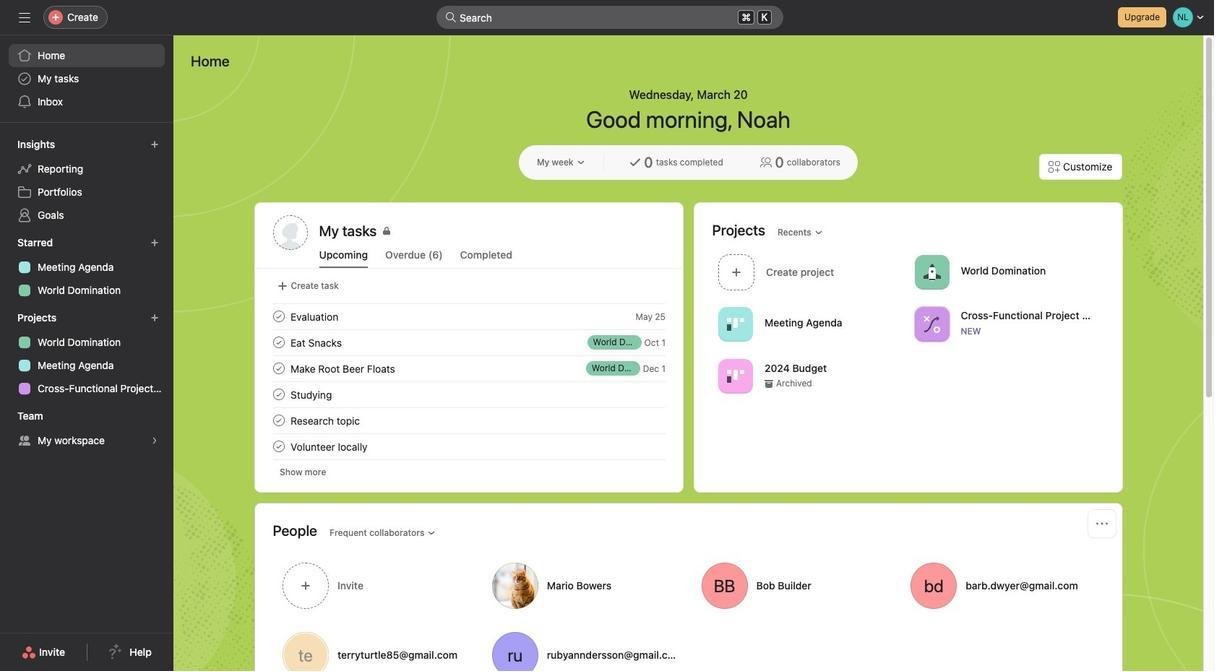 Task type: locate. For each thing, give the bounding box(es) containing it.
mark complete checkbox for fifth list item from the top of the page
[[270, 438, 287, 455]]

mark complete image for fifth list item from the top of the page mark complete checkbox
[[270, 438, 287, 455]]

mark complete image
[[270, 308, 287, 325], [270, 334, 287, 351], [270, 412, 287, 429]]

mark complete checkbox for 2nd list item from the top of the page
[[270, 334, 287, 351]]

hide sidebar image
[[19, 12, 30, 23]]

2 mark complete image from the top
[[270, 334, 287, 351]]

1 mark complete image from the top
[[270, 308, 287, 325]]

4 mark complete checkbox from the top
[[270, 386, 287, 403]]

Search tasks, projects, and more text field
[[437, 6, 783, 29]]

line_and_symbols image
[[923, 315, 940, 333]]

2 vertical spatial mark complete image
[[270, 438, 287, 455]]

1 mark complete image from the top
[[270, 360, 287, 377]]

add items to starred image
[[150, 238, 159, 247]]

5 mark complete checkbox from the top
[[270, 412, 287, 429]]

new insights image
[[150, 140, 159, 149]]

add profile photo image
[[273, 215, 308, 250]]

2 mark complete image from the top
[[270, 386, 287, 403]]

6 mark complete checkbox from the top
[[270, 438, 287, 455]]

Mark complete checkbox
[[270, 308, 287, 325], [270, 334, 287, 351], [270, 360, 287, 377], [270, 386, 287, 403], [270, 412, 287, 429], [270, 438, 287, 455]]

global element
[[0, 35, 173, 122]]

list item
[[255, 304, 683, 330], [255, 330, 683, 356], [255, 356, 683, 382], [255, 382, 683, 408], [255, 434, 683, 460]]

3 mark complete image from the top
[[270, 438, 287, 455]]

teams element
[[0, 403, 173, 455]]

projects element
[[0, 305, 173, 403]]

1 list item from the top
[[255, 304, 683, 330]]

2 mark complete checkbox from the top
[[270, 334, 287, 351]]

0 vertical spatial mark complete image
[[270, 308, 287, 325]]

2 vertical spatial mark complete image
[[270, 412, 287, 429]]

mark complete image
[[270, 360, 287, 377], [270, 386, 287, 403], [270, 438, 287, 455]]

mark complete image for mark complete checkbox associated with fourth list item from the top of the page
[[270, 386, 287, 403]]

mark complete checkbox for 3rd list item from the top of the page
[[270, 360, 287, 377]]

3 mark complete checkbox from the top
[[270, 360, 287, 377]]

1 vertical spatial mark complete image
[[270, 386, 287, 403]]

None field
[[437, 6, 783, 29]]

new project or portfolio image
[[150, 314, 159, 322]]

0 vertical spatial mark complete image
[[270, 360, 287, 377]]

1 mark complete checkbox from the top
[[270, 308, 287, 325]]

board image
[[727, 367, 744, 385]]

1 vertical spatial mark complete image
[[270, 334, 287, 351]]

mark complete checkbox for fourth list item from the top of the page
[[270, 386, 287, 403]]

3 mark complete image from the top
[[270, 412, 287, 429]]



Task type: vqa. For each thing, say whether or not it's contained in the screenshot.
1st list item from the bottom
yes



Task type: describe. For each thing, give the bounding box(es) containing it.
5 list item from the top
[[255, 434, 683, 460]]

mark complete checkbox for 5th list item from the bottom
[[270, 308, 287, 325]]

3 list item from the top
[[255, 356, 683, 382]]

starred element
[[0, 230, 173, 305]]

board image
[[727, 315, 744, 333]]

insights element
[[0, 132, 173, 230]]

4 list item from the top
[[255, 382, 683, 408]]

mark complete image for 5th list item from the bottom
[[270, 308, 287, 325]]

mark complete image for mark complete checkbox related to 3rd list item from the top of the page
[[270, 360, 287, 377]]

2 list item from the top
[[255, 330, 683, 356]]

prominent image
[[445, 12, 457, 23]]

see details, my workspace image
[[150, 437, 159, 445]]

rocket image
[[923, 263, 940, 281]]

mark complete image for 2nd list item from the top of the page
[[270, 334, 287, 351]]



